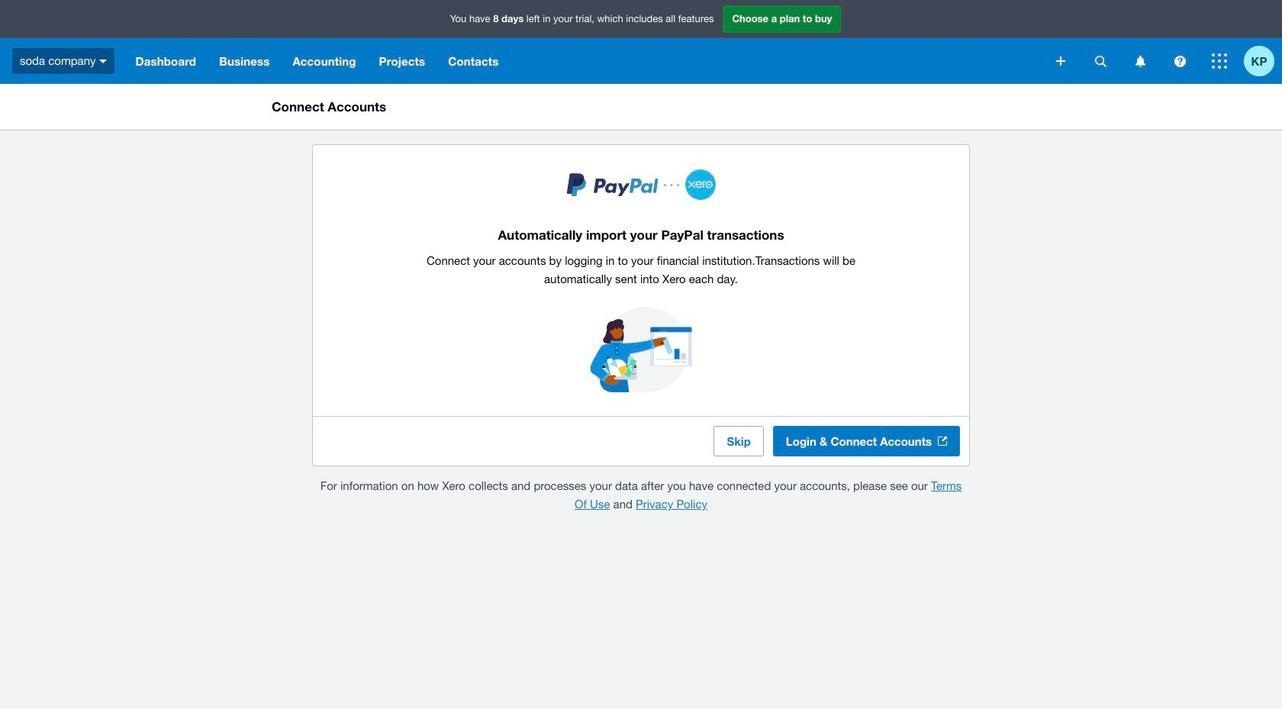 Task type: vqa. For each thing, say whether or not it's contained in the screenshot.
submit within the Use the map in the Xero Me app to track and submit mileage claims, and get reimbursed faster.
no



Task type: locate. For each thing, give the bounding box(es) containing it.
svg image
[[1212, 53, 1227, 69], [1095, 55, 1106, 67], [1135, 55, 1145, 67], [1056, 56, 1065, 66], [100, 59, 107, 63]]

banner
[[0, 0, 1282, 84]]



Task type: describe. For each thing, give the bounding box(es) containing it.
svg image
[[1174, 55, 1186, 67]]

paypal image
[[567, 174, 658, 196]]

connect between your bank and xero image
[[412, 169, 870, 224]]



